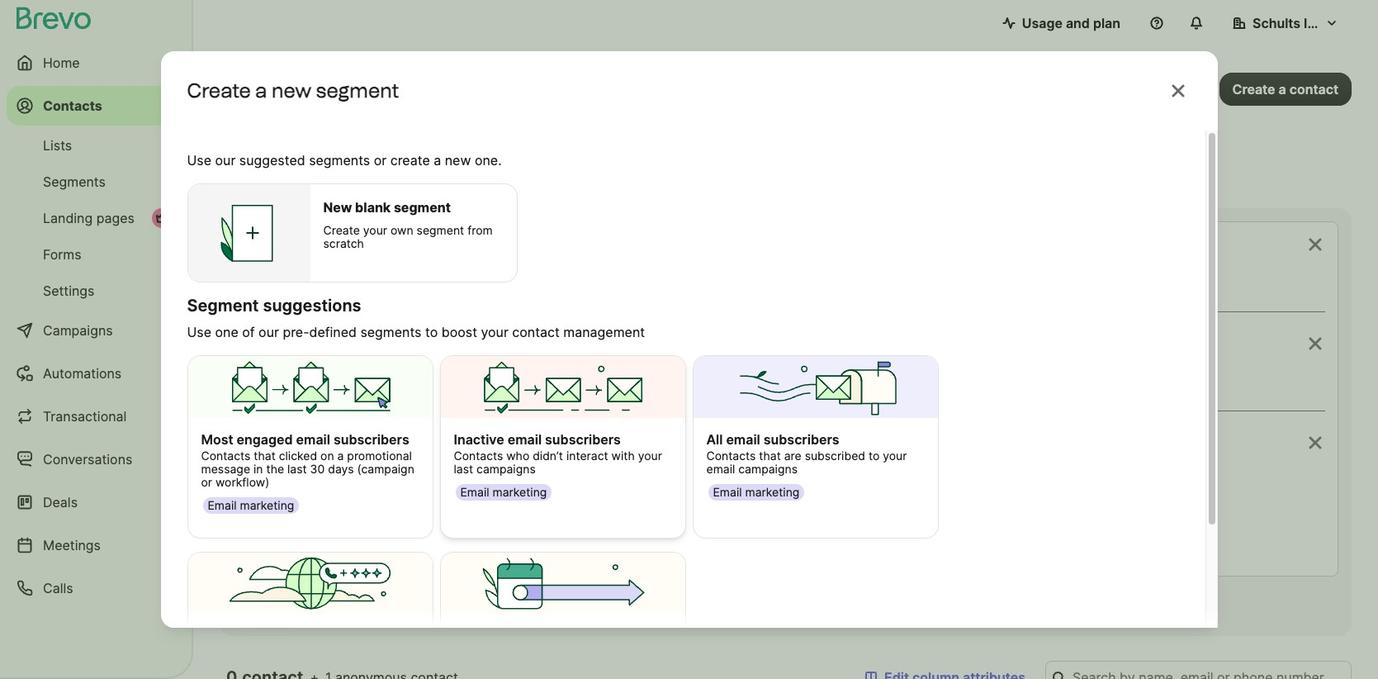 Task type: vqa. For each thing, say whether or not it's contained in the screenshot.
the bottom of
yes



Task type: locate. For each thing, give the bounding box(es) containing it.
1 horizontal spatial that
[[759, 449, 781, 463]]

the inside most engaged email subscribers contacts that clicked on a promotional message in the last 30 days (campaign or workflow)
[[266, 462, 284, 476]]

1 horizontal spatial list
[[523, 264, 539, 278]]

least
[[291, 461, 321, 477]]

0 horizontal spatial new
[[272, 78, 312, 102]]

contacts up suggested at the top of the page
[[220, 74, 335, 105]]

our left suggested at the top of the page
[[215, 152, 236, 168]]

segment up own on the left of page
[[394, 199, 451, 215]]

boost
[[442, 324, 477, 340]]

a down schults inc "button"
[[1279, 81, 1287, 97]]

create
[[187, 78, 251, 102], [1233, 81, 1276, 97], [323, 223, 360, 237]]

1 vertical spatial contacts
[[274, 167, 330, 183]]

2 horizontal spatial subscribers
[[764, 431, 840, 448]]

0 horizontal spatial to
[[325, 362, 338, 378]]

your
[[363, 223, 387, 237], [481, 324, 509, 340], [638, 449, 662, 463], [883, 449, 907, 463]]

of for member of
[[329, 263, 342, 279]]

didn't
[[533, 449, 563, 463]]

1 vertical spatial and
[[246, 401, 271, 418]]

campaigns inside inactive email subscribers contacts who didn't interact with your last campaigns
[[477, 462, 536, 476]]

1 vertical spatial of
[[329, 263, 342, 279]]

0 vertical spatial in
[[475, 167, 487, 183]]

0 horizontal spatial all
[[254, 167, 271, 183]]

0 vertical spatial and
[[246, 302, 271, 319]]

1 vertical spatial segments
[[361, 324, 422, 340]]

contacts
[[220, 74, 335, 105], [43, 97, 102, 114], [357, 167, 415, 183], [201, 449, 251, 463], [454, 449, 503, 463], [707, 449, 756, 463], [201, 628, 259, 644]]

or left create at the left top of the page
[[374, 152, 387, 168]]

0 horizontal spatial from
[[263, 628, 293, 644]]

subscribers inside inactive email subscribers contacts who didn't interact with your last campaigns
[[545, 431, 621, 448]]

your left next at the left bottom
[[454, 628, 483, 644]]

1 vertical spatial new
[[445, 152, 471, 168]]

of right one
[[242, 324, 255, 340]]

0 horizontal spatial campaigns
[[477, 462, 536, 476]]

and up "email (address)"
[[246, 302, 271, 319]]

0 horizontal spatial our
[[215, 152, 236, 168]]

to right subscribed
[[869, 449, 880, 463]]

blank
[[355, 199, 391, 215]]

your inside all email subscribers contacts that are subscribed to your email campaigns
[[883, 449, 907, 463]]

campaigns left subscribed
[[739, 462, 798, 476]]

to
[[425, 324, 438, 340], [325, 362, 338, 378], [869, 449, 880, 463]]

subscribers up are on the right bottom of page
[[764, 431, 840, 448]]

0 horizontal spatial in
[[254, 462, 263, 476]]

your right boost
[[481, 324, 509, 340]]

a right on
[[337, 449, 344, 463]]

use left one
[[187, 324, 212, 340]]

1 horizontal spatial contact
[[1290, 81, 1339, 97]]

new up suggested at the top of the page
[[272, 78, 312, 102]]

contact down 'inc'
[[1290, 81, 1339, 97]]

1 horizontal spatial or
[[374, 152, 387, 168]]

1 vertical spatial from
[[263, 628, 293, 644]]

that left are on the right bottom of page
[[759, 449, 781, 463]]

1 vertical spatial list
[[523, 264, 539, 278]]

contacts from a country code
[[201, 628, 392, 644]]

email marketing down are on the right bottom of page
[[713, 485, 800, 499]]

0 horizontal spatial contacts
[[274, 167, 330, 183]]

of inside segment suggestions use one of our pre-defined segments to boost your contact management
[[242, 324, 255, 340]]

0 horizontal spatial email marketing
[[208, 498, 294, 512]]

create a contact
[[1233, 81, 1339, 97]]

member inside button
[[273, 263, 325, 279]]

1 horizontal spatial contacts
[[1143, 81, 1199, 97]]

email marketing for most
[[208, 498, 294, 512]]

last
[[502, 461, 524, 477], [287, 462, 307, 476], [454, 462, 473, 476]]

to right equal
[[325, 362, 338, 378]]

1 vertical spatial to
[[325, 362, 338, 378]]

all inside button
[[254, 167, 271, 183]]

0 horizontal spatial subscribers
[[334, 431, 410, 448]]

our left pre-
[[259, 324, 279, 340]]

1 horizontal spatial of
[[303, 236, 316, 253]]

1 horizontal spatial marketing
[[493, 485, 547, 499]]

in inside button
[[475, 167, 487, 183]]

automations
[[43, 365, 122, 382]]

1 horizontal spatial the
[[478, 461, 498, 477]]

0 vertical spatial contacts
[[1143, 81, 1199, 97]]

contacts up lists
[[43, 97, 102, 114]]

None number field
[[348, 461, 391, 477], [552, 461, 598, 477], [348, 461, 391, 477], [552, 461, 598, 477]]

management
[[564, 324, 645, 340]]

conversations
[[490, 167, 581, 183]]

conversations
[[43, 451, 132, 468]]

all
[[254, 167, 271, 183], [707, 431, 723, 448]]

use our suggested segments or create a new one.
[[187, 152, 502, 168]]

email marketing for all
[[713, 485, 800, 499]]

on
[[321, 449, 334, 463]]

a
[[256, 78, 267, 102], [1279, 81, 1287, 97], [434, 152, 441, 168], [319, 236, 326, 253], [337, 449, 344, 463], [296, 628, 303, 644]]

0 horizontal spatial create
[[187, 78, 251, 102]]

1 horizontal spatial all
[[707, 431, 723, 448]]

0 horizontal spatial last
[[287, 462, 307, 476]]

email inside most engaged email subscribers contacts that clicked on a promotional message in the last 30 days (campaign or workflow)
[[296, 431, 330, 448]]

months
[[605, 461, 651, 477]]

landing pages link
[[7, 202, 182, 235]]

subscribers for inactive
[[545, 431, 621, 448]]

0 vertical spatial from
[[468, 223, 493, 237]]

contacts up blank
[[357, 167, 415, 183]]

email marketing down workflow)
[[208, 498, 294, 512]]

of inside button
[[329, 263, 342, 279]]

settings link
[[7, 274, 182, 307]]

1 the from the left
[[478, 461, 498, 477]]

contacts down or button
[[201, 628, 259, 644]]

1 campaigns from the left
[[477, 462, 536, 476]]

your down blank
[[363, 223, 387, 237]]

your right the with
[[638, 449, 662, 463]]

contacts down the most
[[201, 449, 251, 463]]

segment up use our suggested segments or create a new one.
[[316, 78, 399, 102]]

member up member of
[[246, 236, 299, 253]]

a left country
[[296, 628, 303, 644]]

subscribers
[[334, 431, 410, 448], [545, 431, 621, 448], [764, 431, 840, 448]]

and down define
[[273, 542, 299, 558]]

use inside segment suggestions use one of our pre-defined segments to boost your contact management
[[187, 324, 212, 340]]

marketing down workflow)
[[240, 498, 294, 512]]

1 horizontal spatial from
[[468, 223, 493, 237]]

contacts up new
[[274, 167, 330, 183]]

1 that from the left
[[254, 449, 276, 463]]

email (address)
[[246, 335, 346, 352]]

0 horizontal spatial marketing
[[240, 498, 294, 512]]

created
[[278, 435, 327, 451]]

1 use from the top
[[187, 152, 212, 168]]

contacts link
[[7, 86, 182, 126]]

pages
[[96, 210, 135, 226]]

in
[[463, 461, 474, 477]]

the down "deal created"
[[266, 462, 284, 476]]

0 vertical spatial our
[[215, 152, 236, 168]]

subscribers inside all email subscribers contacts that are subscribed to your email campaigns
[[764, 431, 840, 448]]

marketing down in the last
[[493, 485, 547, 499]]

member of
[[273, 263, 342, 279]]

0 vertical spatial to
[[425, 324, 438, 340]]

2 horizontal spatial create
[[1233, 81, 1276, 97]]

create for create a new segment
[[187, 78, 251, 102]]

contact down your first list popup button
[[512, 324, 560, 340]]

0 vertical spatial contact
[[1290, 81, 1339, 97]]

subscribers up the interact
[[545, 431, 621, 448]]

1 horizontal spatial to
[[425, 324, 438, 340]]

contacts inside all email subscribers contacts that are subscribed to your email campaigns
[[707, 449, 756, 463]]

contacts
[[1143, 81, 1199, 97], [274, 167, 330, 183]]

clicked
[[279, 449, 317, 463]]

days
[[328, 462, 354, 476]]

None text field
[[371, 362, 525, 378]]

contacts inside inactive email subscribers contacts who didn't interact with your last campaigns
[[454, 449, 503, 463]]

segments inside segment suggestions use one of our pre-defined segments to boost your contact management
[[361, 324, 422, 340]]

interact
[[567, 449, 608, 463]]

or button
[[246, 596, 295, 623]]

member for member of
[[273, 263, 325, 279]]

2 the from the left
[[266, 462, 284, 476]]

list right first
[[523, 264, 539, 278]]

1 vertical spatial your
[[454, 628, 483, 644]]

your inside "your next tasks" button
[[454, 628, 483, 644]]

and for deal created
[[246, 401, 271, 418]]

1 horizontal spatial our
[[259, 324, 279, 340]]

2 horizontal spatial last
[[502, 461, 524, 477]]

use left suggested at the top of the page
[[187, 152, 212, 168]]

one
[[215, 324, 239, 340]]

left___rvooi image
[[155, 211, 169, 225]]

of up member of
[[303, 236, 316, 253]]

to inside all email subscribers contacts that are subscribed to your email campaigns
[[869, 449, 880, 463]]

1 vertical spatial or
[[201, 475, 212, 489]]

2 vertical spatial of
[[242, 324, 255, 340]]

email marketing down in the last
[[461, 485, 547, 499]]

and
[[246, 302, 271, 319], [246, 401, 271, 418], [273, 542, 299, 558]]

segment right own on the left of page
[[417, 223, 464, 237]]

usage and plan
[[1022, 15, 1121, 31]]

1 horizontal spatial subscribers
[[545, 431, 621, 448]]

a inside "contacts from a country code" button
[[296, 628, 303, 644]]

2 horizontal spatial marketing
[[746, 485, 800, 499]]

0 vertical spatial use
[[187, 152, 212, 168]]

all for all email subscribers contacts that are subscribed to your email campaigns
[[707, 431, 723, 448]]

that down engaged
[[254, 449, 276, 463]]

in
[[475, 167, 487, 183], [254, 462, 263, 476]]

contacts down inactive
[[454, 449, 503, 463]]

member down member of a list on the left of page
[[273, 263, 325, 279]]

home link
[[7, 43, 182, 83]]

0 vertical spatial list
[[330, 236, 349, 253]]

contacts for import contacts
[[1143, 81, 1199, 97]]

2 subscribers from the left
[[545, 431, 621, 448]]

subscribed
[[805, 449, 866, 463]]

segments
[[309, 152, 370, 168], [361, 324, 422, 340]]

in right involved
[[475, 167, 487, 183]]

meetings link
[[7, 525, 182, 565]]

from
[[468, 223, 493, 237], [263, 628, 293, 644]]

home
[[43, 55, 80, 71]]

create for create a contact
[[1233, 81, 1276, 97]]

inactive email subscribers contacts who didn't interact with your last campaigns
[[454, 431, 662, 476]]

list down new
[[330, 236, 349, 253]]

or left workflow)
[[201, 475, 212, 489]]

contact inside segment suggestions use one of our pre-defined segments to boost your contact management
[[512, 324, 560, 340]]

segments right the defined
[[361, 324, 422, 340]]

your inside inactive email subscribers contacts who didn't interact with your last campaigns
[[638, 449, 662, 463]]

the right in
[[478, 461, 498, 477]]

2 vertical spatial and
[[273, 542, 299, 558]]

0 horizontal spatial of
[[242, 324, 255, 340]]

1 horizontal spatial last
[[454, 462, 473, 476]]

and up engaged
[[246, 401, 271, 418]]

contacts right import
[[1143, 81, 1199, 97]]

contacts inside button
[[357, 167, 415, 183]]

segment
[[316, 78, 399, 102], [394, 199, 451, 215], [417, 223, 464, 237]]

0 vertical spatial member
[[246, 236, 299, 253]]

conversations link
[[7, 439, 182, 479]]

1 vertical spatial in
[[254, 462, 263, 476]]

2 horizontal spatial to
[[869, 449, 880, 463]]

from inside button
[[263, 628, 293, 644]]

your
[[470, 264, 495, 278], [454, 628, 483, 644]]

who
[[507, 449, 530, 463]]

2 horizontal spatial of
[[329, 263, 342, 279]]

meetings
[[43, 537, 101, 553]]

plan
[[1094, 15, 1121, 31]]

1 vertical spatial use
[[187, 324, 212, 340]]

contact
[[1290, 81, 1339, 97], [512, 324, 560, 340]]

a right create at the left top of the page
[[434, 152, 441, 168]]

email for inactive email subscribers
[[461, 485, 490, 499]]

2 use from the top
[[187, 324, 212, 340]]

subscribers up promotional
[[334, 431, 410, 448]]

2 horizontal spatial email marketing
[[713, 485, 800, 499]]

campaigns inside all email subscribers contacts that are subscribed to your email campaigns
[[739, 462, 798, 476]]

1 horizontal spatial create
[[323, 223, 360, 237]]

2 vertical spatial to
[[869, 449, 880, 463]]

that inside all email subscribers contacts that are subscribed to your email campaigns
[[759, 449, 781, 463]]

next
[[486, 628, 515, 644]]

2 last from the left
[[287, 462, 307, 476]]

2 that from the left
[[759, 449, 781, 463]]

0 horizontal spatial that
[[254, 449, 276, 463]]

marketing for inactive
[[493, 485, 547, 499]]

landing
[[43, 210, 93, 226]]

all inside all email subscribers contacts that are subscribed to your email campaigns
[[707, 431, 723, 448]]

your inside your first list popup button
[[470, 264, 495, 278]]

2 campaigns from the left
[[739, 462, 798, 476]]

0 vertical spatial your
[[470, 264, 495, 278]]

inc
[[1304, 15, 1324, 31]]

1 subscribers from the left
[[334, 431, 410, 448]]

Search by name, email or phone number search field
[[1046, 661, 1352, 679]]

your left first
[[470, 264, 495, 278]]

1 vertical spatial contact
[[512, 324, 560, 340]]

contacts inside most engaged email subscribers contacts that clicked on a promotional message in the last 30 days (campaign or workflow)
[[201, 449, 251, 463]]

own
[[391, 223, 414, 237]]

0 horizontal spatial or
[[201, 475, 212, 489]]

suggested
[[239, 152, 305, 168]]

1 horizontal spatial email marketing
[[461, 485, 547, 499]]

our
[[215, 152, 236, 168], [259, 324, 279, 340]]

1 horizontal spatial campaigns
[[739, 462, 798, 476]]

campaigns right in
[[477, 462, 536, 476]]

in left at
[[254, 462, 263, 476]]

3 subscribers from the left
[[764, 431, 840, 448]]

marketing down are on the right bottom of page
[[746, 485, 800, 499]]

create a new segment
[[187, 78, 399, 102]]

0 horizontal spatial the
[[266, 462, 284, 476]]

from down "or"
[[263, 628, 293, 644]]

new
[[272, 78, 312, 102], [445, 152, 471, 168]]

contact inside "button"
[[1290, 81, 1339, 97]]

that
[[254, 449, 276, 463], [759, 449, 781, 463]]

transactional link
[[7, 397, 182, 436]]

contacts left are on the right bottom of page
[[707, 449, 756, 463]]

scratch
[[323, 236, 364, 250]]

1 vertical spatial our
[[259, 324, 279, 340]]

to left boost
[[425, 324, 438, 340]]

at least button
[[247, 459, 348, 479]]

0 vertical spatial segment
[[316, 78, 399, 102]]

1 last from the left
[[502, 461, 524, 477]]

0 horizontal spatial contact
[[512, 324, 560, 340]]

segments up new
[[309, 152, 370, 168]]

use
[[187, 152, 212, 168], [187, 324, 212, 340]]

3 last from the left
[[454, 462, 473, 476]]

1 horizontal spatial in
[[475, 167, 487, 183]]

1 vertical spatial member
[[273, 263, 325, 279]]

new left one.
[[445, 152, 471, 168]]

to inside button
[[325, 362, 338, 378]]

to inside segment suggestions use one of our pre-defined segments to boost your contact management
[[425, 324, 438, 340]]

define this event button
[[246, 492, 386, 517]]

your right subscribed
[[883, 449, 907, 463]]

email
[[246, 335, 281, 352], [461, 485, 490, 499], [713, 485, 742, 499], [208, 498, 237, 512]]

transactional
[[43, 408, 127, 425]]

member of a list
[[246, 236, 349, 253]]

email marketing for inactive
[[461, 485, 547, 499]]

or
[[273, 601, 288, 618]]

0 vertical spatial all
[[254, 167, 271, 183]]

create inside "button"
[[1233, 81, 1276, 97]]

1 vertical spatial all
[[707, 431, 723, 448]]

from up your first list
[[468, 223, 493, 237]]

your next tasks
[[454, 628, 553, 644]]

define
[[272, 496, 314, 513]]

contacts inside button
[[201, 628, 259, 644]]

of down scratch
[[329, 263, 342, 279]]

or
[[374, 152, 387, 168], [201, 475, 212, 489]]

first
[[498, 264, 520, 278]]

0 vertical spatial of
[[303, 236, 316, 253]]

list inside popup button
[[523, 264, 539, 278]]



Task type: describe. For each thing, give the bounding box(es) containing it.
promotional
[[347, 449, 412, 463]]

deal created
[[246, 435, 327, 451]]

time
[[391, 462, 415, 476]]

email inside inactive email subscribers contacts who didn't interact with your last campaigns
[[508, 431, 542, 448]]

segment
[[187, 295, 259, 315]]

your for your first list
[[470, 264, 495, 278]]

involved
[[418, 167, 472, 183]]

message
[[201, 462, 250, 476]]

last inside "in the last" button
[[502, 461, 524, 477]]

engaged
[[237, 431, 293, 448]]

schults inc
[[1253, 15, 1324, 31]]

new
[[323, 199, 352, 215]]

in the last
[[463, 461, 524, 477]]

are
[[784, 449, 802, 463]]

all email subscribers contacts that are subscribed to your email campaigns
[[707, 431, 907, 476]]

tasks
[[518, 628, 553, 644]]

automations link
[[7, 354, 182, 393]]

a up suggested at the top of the page
[[256, 78, 267, 102]]

create inside new blank segment create your own segment from scratch
[[323, 223, 360, 237]]

your inside segment suggestions use one of our pre-defined segments to boost your contact management
[[481, 324, 509, 340]]

0 vertical spatial segments
[[309, 152, 370, 168]]

1 horizontal spatial new
[[445, 152, 471, 168]]

and for email (address)
[[246, 302, 271, 319]]

0 vertical spatial or
[[374, 152, 387, 168]]

(address)
[[284, 335, 346, 352]]

campaigns link
[[7, 311, 182, 350]]

last inside most engaged email subscribers contacts that clicked on a promotional message in the last 30 days (campaign or workflow)
[[287, 462, 307, 476]]

is equal to
[[273, 362, 338, 378]]

inactive
[[454, 431, 505, 448]]

create a contact button
[[1220, 73, 1352, 106]]

a inside most engaged email subscribers contacts that clicked on a promotional message in the last 30 days (campaign or workflow)
[[337, 449, 344, 463]]

settings
[[43, 283, 95, 299]]

30
[[310, 462, 325, 476]]

import
[[1097, 81, 1140, 97]]

contacts for all contacts
[[274, 167, 330, 183]]

workflow)
[[216, 475, 269, 489]]

your inside new blank segment create your own segment from scratch
[[363, 223, 387, 237]]

code
[[360, 628, 392, 644]]

in the last button
[[437, 459, 551, 479]]

segments link
[[7, 165, 182, 198]]

suggestions
[[263, 295, 361, 315]]

subscribers inside most engaged email subscribers contacts that clicked on a promotional message in the last 30 days (campaign or workflow)
[[334, 431, 410, 448]]

and inside button
[[273, 542, 299, 558]]

country
[[307, 628, 357, 644]]

deal
[[246, 435, 275, 451]]

segment suggestions use one of our pre-defined segments to boost your contact management
[[187, 295, 645, 340]]

most engaged email subscribers contacts that clicked on a promotional message in the last 30 days (campaign or workflow)
[[201, 431, 415, 489]]

segments
[[43, 173, 106, 190]]

and
[[1066, 15, 1090, 31]]

usage and plan button
[[989, 7, 1134, 40]]

2 vertical spatial segment
[[417, 223, 464, 237]]

at
[[275, 461, 287, 477]]

all for all contacts
[[254, 167, 271, 183]]

email for most engaged email subscribers
[[208, 498, 237, 512]]

1 vertical spatial segment
[[394, 199, 451, 215]]

schults inc button
[[1220, 7, 1352, 40]]

import contacts
[[1097, 81, 1199, 97]]

pre-
[[283, 324, 309, 340]]

lists link
[[7, 129, 182, 162]]

import contacts button
[[1083, 73, 1213, 106]]

last inside inactive email subscribers contacts who didn't interact with your last campaigns
[[454, 462, 473, 476]]

0 vertical spatial new
[[272, 78, 312, 102]]

new blank segment create your own segment from scratch
[[323, 199, 493, 250]]

campaigns for inactive
[[477, 462, 536, 476]]

a up member of button
[[319, 236, 326, 253]]

email for all email subscribers
[[713, 485, 742, 499]]

that inside most engaged email subscribers contacts that clicked on a promotional message in the last 30 days (campaign or workflow)
[[254, 449, 276, 463]]

calls link
[[7, 568, 182, 608]]

all contacts button
[[220, 159, 344, 192]]

your first list
[[470, 264, 539, 278]]

your for your next tasks
[[454, 628, 483, 644]]

contacts involved in conversations
[[357, 167, 581, 183]]

our inside segment suggestions use one of our pre-defined segments to boost your contact management
[[259, 324, 279, 340]]

deals link
[[7, 482, 182, 522]]

the inside button
[[478, 461, 498, 477]]

your first list button
[[369, 261, 746, 281]]

member for member of a list
[[246, 236, 299, 253]]

at least
[[275, 461, 321, 477]]

landing pages
[[43, 210, 135, 226]]

is
[[273, 362, 284, 378]]

your next tasks button
[[440, 552, 687, 679]]

a inside create a contact "button"
[[1279, 81, 1287, 97]]

forms link
[[7, 238, 182, 271]]

marketing for all
[[746, 485, 800, 499]]

event
[[344, 496, 380, 513]]

or inside most engaged email subscribers contacts that clicked on a promotional message in the last 30 days (campaign or workflow)
[[201, 475, 212, 489]]

define this event
[[272, 496, 380, 513]]

contacts from a country code button
[[187, 552, 434, 679]]

member of button
[[247, 261, 368, 281]]

campaigns for all
[[739, 462, 798, 476]]

of for member of a list
[[303, 236, 316, 253]]

all contacts
[[254, 167, 330, 183]]

schults
[[1253, 15, 1301, 31]]

forms
[[43, 246, 81, 263]]

most
[[201, 431, 233, 448]]

is equal to button
[[247, 360, 364, 380]]

this
[[317, 496, 341, 513]]

deals
[[43, 494, 78, 511]]

from inside new blank segment create your own segment from scratch
[[468, 223, 493, 237]]

marketing for most
[[240, 498, 294, 512]]

with
[[612, 449, 635, 463]]

defined
[[309, 324, 357, 340]]

months button
[[599, 459, 677, 479]]

0 horizontal spatial list
[[330, 236, 349, 253]]

in inside most engaged email subscribers contacts that clicked on a promotional message in the last 30 days (campaign or workflow)
[[254, 462, 263, 476]]

(campaign
[[357, 462, 415, 476]]

lists
[[43, 137, 72, 154]]

subscribers for all
[[764, 431, 840, 448]]

create
[[390, 152, 430, 168]]



